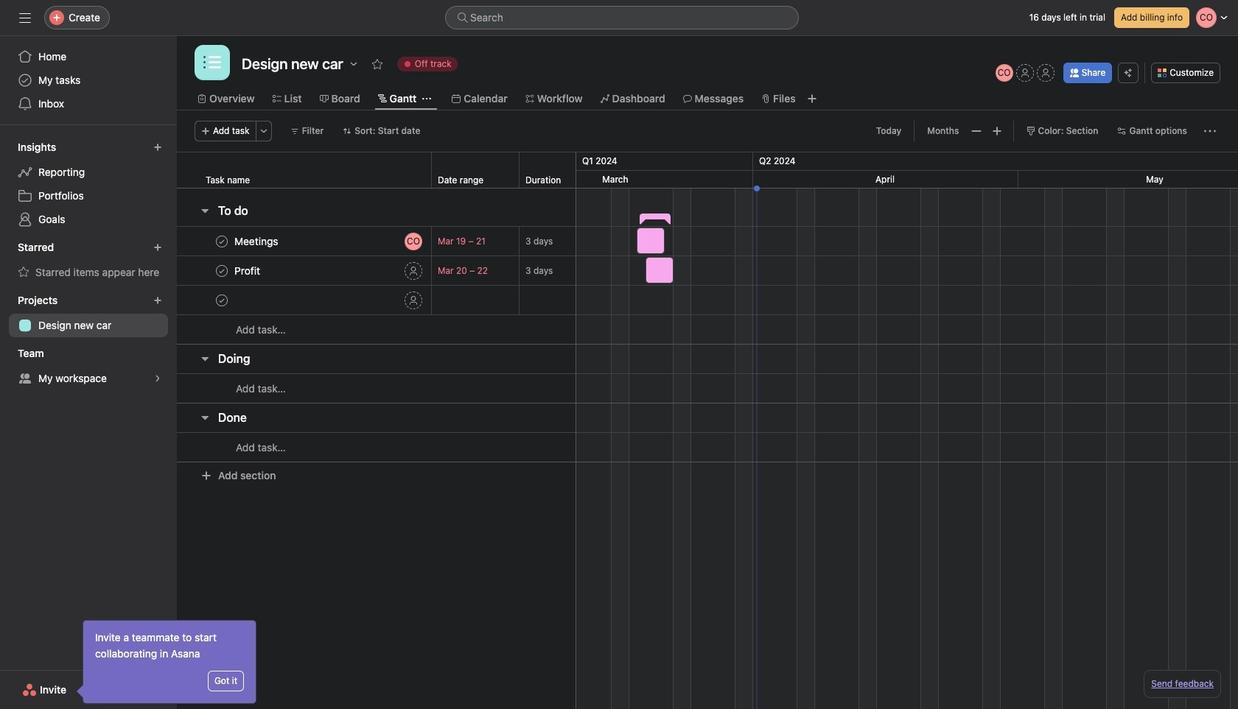 Task type: describe. For each thing, give the bounding box(es) containing it.
more actions image
[[259, 127, 268, 136]]

projects element
[[0, 287, 177, 341]]

tab actions image
[[423, 94, 431, 103]]

ask ai image
[[1124, 69, 1133, 77]]

3 list item from the top
[[176, 285, 576, 315]]

starred element
[[0, 234, 177, 287]]

zoom out image
[[970, 125, 982, 137]]

hide sidebar image
[[19, 12, 31, 24]]

mark complete image for 2nd list item from the bottom of the page
[[213, 262, 231, 280]]

Task name text field
[[231, 264, 265, 278]]

collapse task list for this group image
[[199, 412, 211, 424]]

toggle assignee popover image
[[405, 233, 422, 250]]

zoom in image
[[991, 125, 1003, 137]]

meetings cell
[[176, 226, 432, 257]]

global element
[[0, 36, 177, 125]]

insights element
[[0, 134, 177, 234]]

1 list item from the top
[[176, 226, 576, 257]]

more actions image
[[1204, 125, 1216, 137]]

1 row from the top
[[177, 315, 576, 345]]

mark complete checkbox for task name text box
[[213, 262, 231, 280]]

collapse task list for this group image for third list item from the bottom of the page
[[199, 205, 211, 217]]



Task type: locate. For each thing, give the bounding box(es) containing it.
Task name text field
[[231, 234, 283, 249]]

1 vertical spatial row
[[177, 374, 576, 404]]

3 mark complete checkbox from the top
[[213, 292, 231, 309]]

2 list item from the top
[[176, 256, 576, 286]]

row
[[177, 315, 576, 345], [177, 374, 576, 404], [177, 433, 576, 463]]

list image
[[203, 54, 221, 71]]

1 collapse task list for this group image from the top
[[199, 205, 211, 217]]

2 vertical spatial row
[[177, 433, 576, 463]]

mark complete image inside profit 'cell'
[[213, 262, 231, 280]]

add items to starred image
[[153, 243, 162, 252]]

2 row from the top
[[177, 374, 576, 404]]

teams element
[[0, 341, 177, 394]]

manage project members image
[[996, 64, 1013, 82]]

0 vertical spatial row
[[177, 315, 576, 345]]

0 vertical spatial mark complete image
[[213, 262, 231, 280]]

mark complete image for 3rd list item from the top
[[213, 292, 231, 309]]

list box
[[445, 6, 799, 29]]

cell
[[176, 285, 432, 315]]

Mark complete checkbox
[[213, 233, 231, 250], [213, 262, 231, 280], [213, 292, 231, 309]]

mark complete checkbox inside meetings cell
[[213, 233, 231, 250]]

add tab image
[[806, 93, 818, 105]]

1 mark complete image from the top
[[213, 262, 231, 280]]

add to starred image
[[371, 58, 383, 70]]

new project or portfolio image
[[153, 296, 162, 305]]

1 mark complete checkbox from the top
[[213, 233, 231, 250]]

profit cell
[[176, 256, 432, 286]]

mark complete checkbox left task name text field
[[213, 233, 231, 250]]

1 vertical spatial mark complete checkbox
[[213, 262, 231, 280]]

mark complete checkbox for task name text field
[[213, 233, 231, 250]]

2 mark complete image from the top
[[213, 292, 231, 309]]

collapse task list for this group image
[[199, 205, 211, 217], [199, 353, 211, 365]]

0 vertical spatial mark complete checkbox
[[213, 233, 231, 250]]

list item
[[176, 226, 576, 257], [176, 256, 576, 286], [176, 285, 576, 315]]

mark complete checkbox inside profit 'cell'
[[213, 262, 231, 280]]

1 vertical spatial collapse task list for this group image
[[199, 353, 211, 365]]

tooltip
[[79, 621, 256, 704]]

mark complete image
[[213, 233, 231, 250]]

None text field
[[520, 228, 576, 255], [520, 258, 576, 284], [520, 287, 576, 314], [520, 228, 576, 255], [520, 258, 576, 284], [520, 287, 576, 314]]

collapse task list for this group image for second row from the bottom
[[199, 353, 211, 365]]

0 vertical spatial collapse task list for this group image
[[199, 205, 211, 217]]

see details, my workspace image
[[153, 374, 162, 383]]

mark complete image
[[213, 262, 231, 280], [213, 292, 231, 309]]

mark complete checkbox left task name text box
[[213, 262, 231, 280]]

mark complete image left task name text box
[[213, 262, 231, 280]]

mark complete image down mark complete image
[[213, 292, 231, 309]]

3 row from the top
[[177, 433, 576, 463]]

2 mark complete checkbox from the top
[[213, 262, 231, 280]]

new insights image
[[153, 143, 162, 152]]

2 vertical spatial mark complete checkbox
[[213, 292, 231, 309]]

1 vertical spatial mark complete image
[[213, 292, 231, 309]]

2 collapse task list for this group image from the top
[[199, 353, 211, 365]]

mark complete checkbox down mark complete image
[[213, 292, 231, 309]]



Task type: vqa. For each thing, say whether or not it's contained in the screenshot.
the left the Send
no



